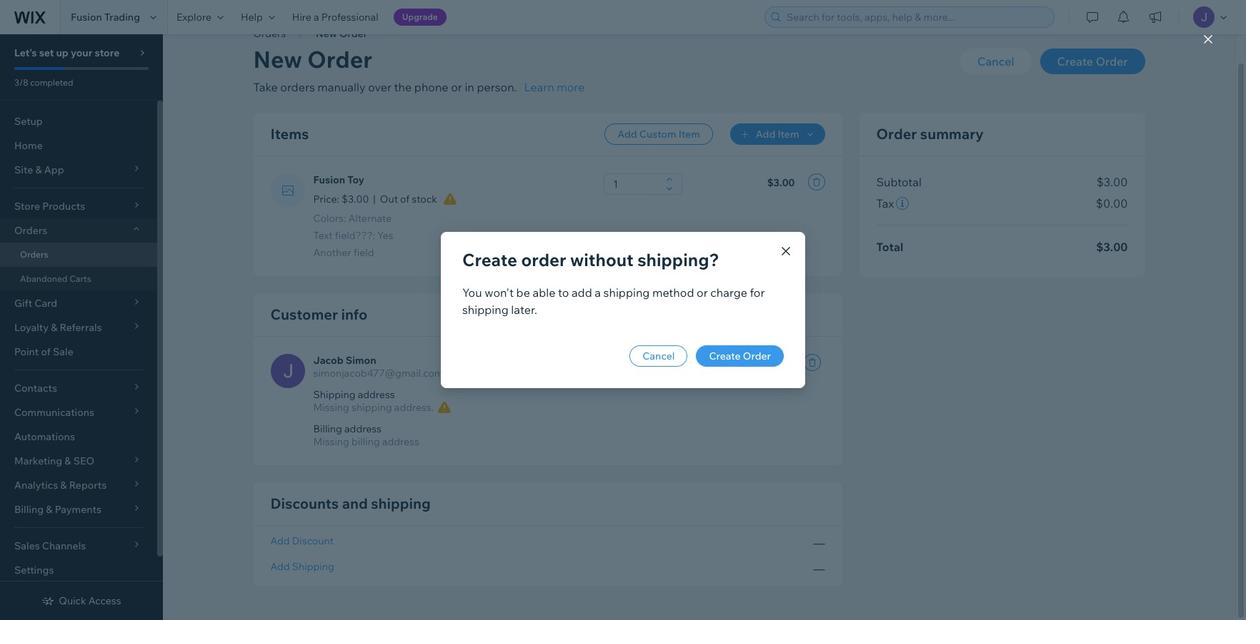 Task type: locate. For each thing, give the bounding box(es) containing it.
shipping
[[313, 389, 356, 402], [292, 561, 334, 574]]

toy
[[347, 174, 364, 186]]

1 vertical spatial orders
[[14, 224, 47, 237]]

settings
[[14, 564, 54, 577]]

0 vertical spatial cancel
[[977, 54, 1014, 69]]

discounts and shipping
[[270, 495, 431, 513]]

add custom item
[[617, 128, 700, 141]]

orders for orders popup button
[[14, 224, 47, 237]]

1 vertical spatial cancel button
[[630, 346, 688, 367]]

1 horizontal spatial create
[[709, 350, 741, 363]]

fusion left trading
[[71, 11, 102, 24]]

0 vertical spatial of
[[400, 193, 410, 206]]

2 — from the top
[[813, 562, 825, 577]]

2 horizontal spatial create
[[1057, 54, 1093, 69]]

missing up billing
[[313, 402, 349, 414]]

$3.00 up "$0.00"
[[1097, 175, 1128, 189]]

setup
[[14, 115, 43, 128]]

0 horizontal spatial fusion
[[71, 11, 102, 24]]

1 horizontal spatial cancel
[[977, 54, 1014, 69]]

add discount
[[270, 535, 334, 548]]

shipping
[[603, 286, 650, 300], [462, 303, 509, 317], [352, 402, 392, 414], [371, 495, 431, 513]]

0 vertical spatial orders
[[253, 27, 286, 40]]

missing inside billing address missing billing address
[[313, 436, 349, 449]]

new for new order
[[316, 27, 337, 40]]

out
[[380, 193, 398, 206]]

0 vertical spatial fusion
[[71, 11, 102, 24]]

a right the hire
[[314, 11, 319, 24]]

orders
[[253, 27, 286, 40], [14, 224, 47, 237], [20, 249, 48, 260]]

1 vertical spatial missing
[[313, 436, 349, 449]]

1 vertical spatial create order
[[709, 350, 771, 363]]

new order button
[[309, 23, 374, 44]]

upgrade button
[[393, 9, 446, 26]]

1 vertical spatial cancel
[[643, 350, 675, 363]]

0 vertical spatial —
[[813, 537, 825, 551]]

add for add item
[[756, 128, 775, 141]]

1 vertical spatial or
[[697, 286, 708, 300]]

a
[[314, 11, 319, 24], [595, 286, 601, 300]]

of right out
[[400, 193, 410, 206]]

address down simonjacob477@gmail.com
[[358, 389, 395, 402]]

0 horizontal spatial new
[[253, 45, 302, 74]]

custom
[[639, 128, 676, 141]]

shipping up billing address missing billing address
[[352, 402, 392, 414]]

or left in
[[451, 80, 462, 94]]

None text field
[[609, 174, 661, 194]]

1 horizontal spatial a
[[595, 286, 601, 300]]

1 horizontal spatial or
[[697, 286, 708, 300]]

or inside new order take orders manually over the phone or in person. learn more
[[451, 80, 462, 94]]

or left charge
[[697, 286, 708, 300]]

new down hire a professional
[[316, 27, 337, 40]]

orders for orders link
[[20, 249, 48, 260]]

1 vertical spatial new
[[253, 45, 302, 74]]

of inside point of sale link
[[41, 346, 51, 359]]

out of stock
[[380, 193, 437, 206]]

1 vertical spatial a
[[595, 286, 601, 300]]

orders link
[[0, 243, 157, 267]]

1 vertical spatial —
[[813, 562, 825, 577]]

create order
[[1057, 54, 1128, 69], [709, 350, 771, 363]]

you
[[462, 286, 482, 300]]

|
[[373, 193, 376, 206]]

0 vertical spatial missing
[[313, 402, 349, 414]]

0 horizontal spatial cancel
[[643, 350, 675, 363]]

address right billing
[[382, 436, 419, 449]]

1 vertical spatial create
[[462, 249, 517, 271]]

new inside button
[[316, 27, 337, 40]]

hire a professional link
[[284, 0, 387, 34]]

1 horizontal spatial new
[[316, 27, 337, 40]]

2 vertical spatial create
[[709, 350, 741, 363]]

later.
[[511, 303, 537, 317]]

or
[[451, 80, 462, 94], [697, 286, 708, 300]]

1 horizontal spatial create order button
[[1040, 49, 1145, 74]]

1 vertical spatial shipping
[[292, 561, 334, 574]]

order inside new order take orders manually over the phone or in person. learn more
[[307, 45, 372, 74]]

cancel button
[[960, 49, 1031, 74], [630, 346, 688, 367]]

be
[[516, 286, 530, 300]]

0 vertical spatial new
[[316, 27, 337, 40]]

create order for create order button to the right
[[1057, 54, 1128, 69]]

2 missing from the top
[[313, 436, 349, 449]]

discount
[[292, 535, 334, 548]]

add custom item button
[[605, 124, 713, 145]]

new inside new order take orders manually over the phone or in person. learn more
[[253, 45, 302, 74]]

fusion
[[71, 11, 102, 24], [313, 174, 345, 186]]

0 horizontal spatial item
[[679, 128, 700, 141]]

fusion for fusion toy
[[313, 174, 345, 186]]

fusion up price:
[[313, 174, 345, 186]]

0 vertical spatial create order button
[[1040, 49, 1145, 74]]

1 horizontal spatial of
[[400, 193, 410, 206]]

0 horizontal spatial or
[[451, 80, 462, 94]]

0 horizontal spatial a
[[314, 11, 319, 24]]

new down orders button
[[253, 45, 302, 74]]

summary
[[920, 125, 984, 143]]

0 vertical spatial cancel button
[[960, 49, 1031, 74]]

2 item from the left
[[778, 128, 799, 141]]

1 vertical spatial fusion
[[313, 174, 345, 186]]

2 vertical spatial orders
[[20, 249, 48, 260]]

yes
[[377, 229, 393, 242]]

access
[[88, 595, 121, 608]]

without
[[570, 249, 634, 271]]

shipping right and
[[371, 495, 431, 513]]

of left 'sale'
[[41, 346, 51, 359]]

help button
[[232, 0, 284, 34]]

0 horizontal spatial cancel button
[[630, 346, 688, 367]]

text
[[313, 229, 333, 242]]

fusion toy
[[313, 174, 364, 186]]

0 horizontal spatial create order
[[709, 350, 771, 363]]

3/8 completed
[[14, 77, 73, 88]]

let's set up your store
[[14, 46, 120, 59]]

simon
[[346, 354, 376, 367]]

create
[[1057, 54, 1093, 69], [462, 249, 517, 271], [709, 350, 741, 363]]

customer info
[[270, 306, 368, 324]]

a inside hire a professional link
[[314, 11, 319, 24]]

jacob
[[313, 354, 343, 367]]

0 vertical spatial create
[[1057, 54, 1093, 69]]

colors:
[[313, 212, 346, 225]]

home link
[[0, 134, 157, 158]]

carts
[[69, 274, 91, 284]]

0 horizontal spatial of
[[41, 346, 51, 359]]

0 vertical spatial or
[[451, 80, 462, 94]]

address down missing shipping address.
[[344, 423, 382, 436]]

completed
[[30, 77, 73, 88]]

of
[[400, 193, 410, 206], [41, 346, 51, 359]]

shipping address
[[313, 389, 395, 402]]

tax
[[876, 196, 894, 211]]

create order without shipping?
[[462, 249, 719, 271]]

1 missing from the top
[[313, 402, 349, 414]]

order for create order button to the right
[[1096, 54, 1128, 69]]

1 horizontal spatial fusion
[[313, 174, 345, 186]]

a inside you won't be able to add a shipping method or charge for shipping later.
[[595, 286, 601, 300]]

$3.00
[[1097, 175, 1128, 189], [767, 176, 795, 189], [342, 193, 369, 206], [1096, 240, 1128, 254]]

you won't be able to add a shipping method or charge for shipping later.
[[462, 286, 765, 317]]

abandoned
[[20, 274, 68, 284]]

missing
[[313, 402, 349, 414], [313, 436, 349, 449]]

1 horizontal spatial item
[[778, 128, 799, 141]]

—
[[813, 537, 825, 551], [813, 562, 825, 577]]

1 — from the top
[[813, 537, 825, 551]]

0 horizontal spatial create order button
[[696, 346, 784, 367]]

orders for orders button
[[253, 27, 286, 40]]

0 vertical spatial create order
[[1057, 54, 1128, 69]]

a right add
[[595, 286, 601, 300]]

jacob simon simonjacob477@gmail.com ,
[[313, 354, 448, 380]]

item
[[679, 128, 700, 141], [778, 128, 799, 141]]

method
[[652, 286, 694, 300]]

orders inside button
[[253, 27, 286, 40]]

customer
[[270, 306, 338, 324]]

shipping down discount
[[292, 561, 334, 574]]

setup link
[[0, 109, 157, 134]]

charge
[[710, 286, 747, 300]]

create order for create order button to the bottom
[[709, 350, 771, 363]]

$3.00 down 'add item'
[[767, 176, 795, 189]]

0 vertical spatial a
[[314, 11, 319, 24]]

price: $3.00 |
[[313, 193, 376, 206]]

shipping down jacob
[[313, 389, 356, 402]]

orders inside popup button
[[14, 224, 47, 237]]

1 vertical spatial of
[[41, 346, 51, 359]]

up
[[56, 46, 68, 59]]

missing left billing
[[313, 436, 349, 449]]

1 horizontal spatial create order
[[1057, 54, 1128, 69]]

fusion for fusion trading
[[71, 11, 102, 24]]



Task type: describe. For each thing, give the bounding box(es) containing it.
explore
[[176, 11, 211, 24]]

items
[[270, 125, 309, 143]]

orders button
[[0, 219, 157, 243]]

add item button
[[730, 124, 825, 145]]

new for new order take orders manually over the phone or in person. learn more
[[253, 45, 302, 74]]

sale
[[53, 346, 73, 359]]

upgrade
[[402, 11, 438, 22]]

your
[[71, 46, 92, 59]]

over
[[368, 80, 392, 94]]

price:
[[313, 193, 339, 206]]

quick access button
[[42, 595, 121, 608]]

$3.00 left |
[[342, 193, 369, 206]]

$0.00
[[1096, 196, 1128, 211]]

address.
[[394, 402, 434, 414]]

able
[[533, 286, 555, 300]]

manually
[[317, 80, 366, 94]]

help
[[241, 11, 263, 24]]

3/8
[[14, 77, 28, 88]]

Search for tools, apps, help & more... field
[[782, 7, 1050, 27]]

take
[[253, 80, 278, 94]]

fusion trading
[[71, 11, 140, 24]]

order summary
[[876, 125, 984, 143]]

let's
[[14, 46, 37, 59]]

orders
[[280, 80, 315, 94]]

home
[[14, 139, 43, 152]]

store
[[95, 46, 120, 59]]

order for new order button
[[339, 27, 367, 40]]

1 horizontal spatial cancel button
[[960, 49, 1031, 74]]

colors: alternate text field???: yes another field
[[313, 212, 393, 259]]

add
[[572, 286, 592, 300]]

add shipping
[[270, 561, 334, 574]]

for
[[750, 286, 765, 300]]

to
[[558, 286, 569, 300]]

point of sale
[[14, 346, 73, 359]]

new order
[[316, 27, 367, 40]]

more
[[557, 80, 585, 94]]

1 vertical spatial create order button
[[696, 346, 784, 367]]

automations link
[[0, 425, 157, 449]]

in
[[465, 80, 474, 94]]

point
[[14, 346, 39, 359]]

add for add discount
[[270, 535, 290, 548]]

order for create order button to the bottom
[[743, 350, 771, 363]]

$3.00 down "$0.00"
[[1096, 240, 1128, 254]]

shipping down without
[[603, 286, 650, 300]]

billing
[[313, 423, 342, 436]]

of for sale
[[41, 346, 51, 359]]

add for add shipping
[[270, 561, 290, 574]]

professional
[[321, 11, 378, 24]]

settings link
[[0, 559, 157, 583]]

stock
[[412, 193, 437, 206]]

address for shipping
[[358, 389, 395, 402]]

learn more link
[[524, 79, 585, 96]]

point of sale link
[[0, 340, 157, 364]]

automations
[[14, 431, 75, 444]]

alternate
[[348, 212, 392, 225]]

new order take orders manually over the phone or in person. learn more
[[253, 45, 585, 94]]

,
[[443, 367, 446, 380]]

of for stock
[[400, 193, 410, 206]]

shipping down "you"
[[462, 303, 509, 317]]

or inside you won't be able to add a shipping method or charge for shipping later.
[[697, 286, 708, 300]]

set
[[39, 46, 54, 59]]

discounts
[[270, 495, 339, 513]]

add for add custom item
[[617, 128, 637, 141]]

hire
[[292, 11, 311, 24]]

0 horizontal spatial create
[[462, 249, 517, 271]]

abandoned carts link
[[0, 267, 157, 292]]

abandoned carts
[[20, 274, 91, 284]]

1 item from the left
[[679, 128, 700, 141]]

billing address missing billing address
[[313, 423, 419, 449]]

— for add discount
[[813, 537, 825, 551]]

sidebar element
[[0, 34, 163, 621]]

quick
[[59, 595, 86, 608]]

phone
[[414, 80, 448, 94]]

add item
[[756, 128, 799, 141]]

another
[[313, 247, 351, 259]]

— for add shipping
[[813, 562, 825, 577]]

address for billing
[[344, 423, 382, 436]]

and
[[342, 495, 368, 513]]

shipping?
[[637, 249, 719, 271]]

0 vertical spatial shipping
[[313, 389, 356, 402]]

subtotal
[[876, 175, 922, 189]]

order
[[521, 249, 566, 271]]

missing shipping address.
[[313, 402, 434, 414]]

hire a professional
[[292, 11, 378, 24]]

jacob simon image
[[270, 354, 305, 389]]

field???:
[[335, 229, 375, 242]]

add discount button
[[270, 535, 334, 548]]

add shipping button
[[270, 561, 334, 574]]

quick access
[[59, 595, 121, 608]]

total
[[876, 240, 903, 254]]

field
[[353, 247, 374, 259]]

the
[[394, 80, 412, 94]]

learn
[[524, 80, 554, 94]]



Task type: vqa. For each thing, say whether or not it's contained in the screenshot.
the Promotional
no



